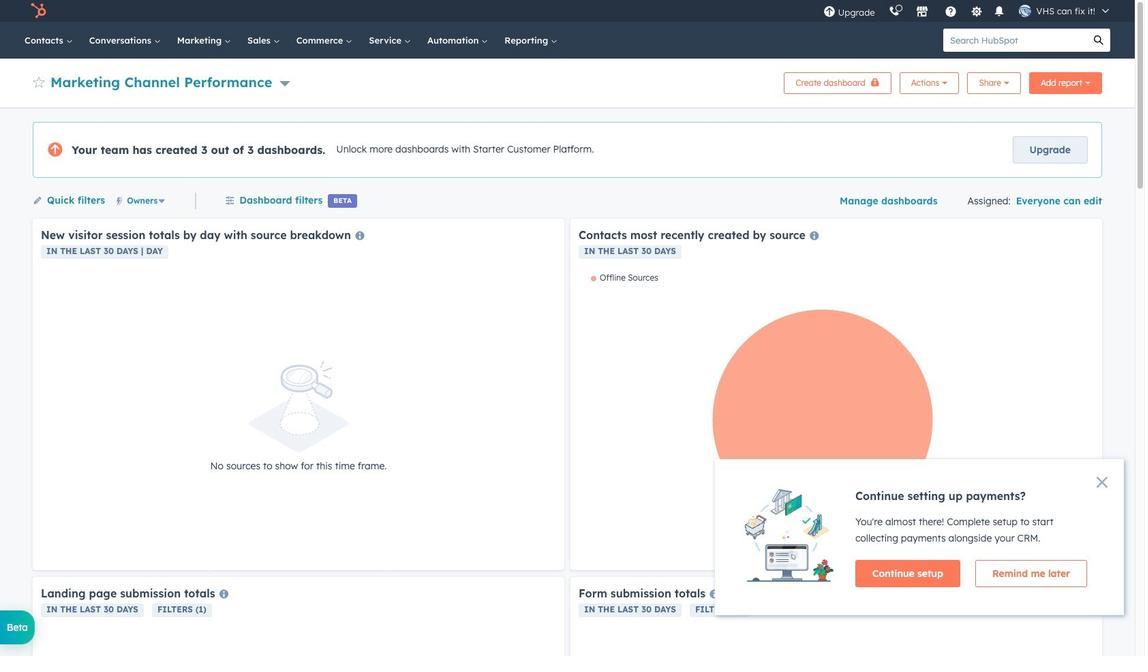 Task type: vqa. For each thing, say whether or not it's contained in the screenshot.
Search Call Name Or Notes search box
no



Task type: locate. For each thing, give the bounding box(es) containing it.
landing page submission totals element
[[33, 578, 565, 657]]

ruby anderson image
[[1019, 5, 1032, 17]]

toggle series visibility region
[[591, 273, 659, 283]]

interactive chart image
[[579, 273, 1095, 563]]

new visitor session totals by day with source breakdown element
[[33, 219, 565, 571]]

marketplaces image
[[916, 6, 929, 18]]

banner
[[33, 68, 1103, 94]]

menu
[[817, 0, 1119, 22]]



Task type: describe. For each thing, give the bounding box(es) containing it.
close image
[[1097, 477, 1108, 488]]

contacts most recently created by source element
[[571, 219, 1103, 571]]

Search HubSpot search field
[[944, 29, 1088, 52]]

form submission totals element
[[571, 578, 1103, 657]]



